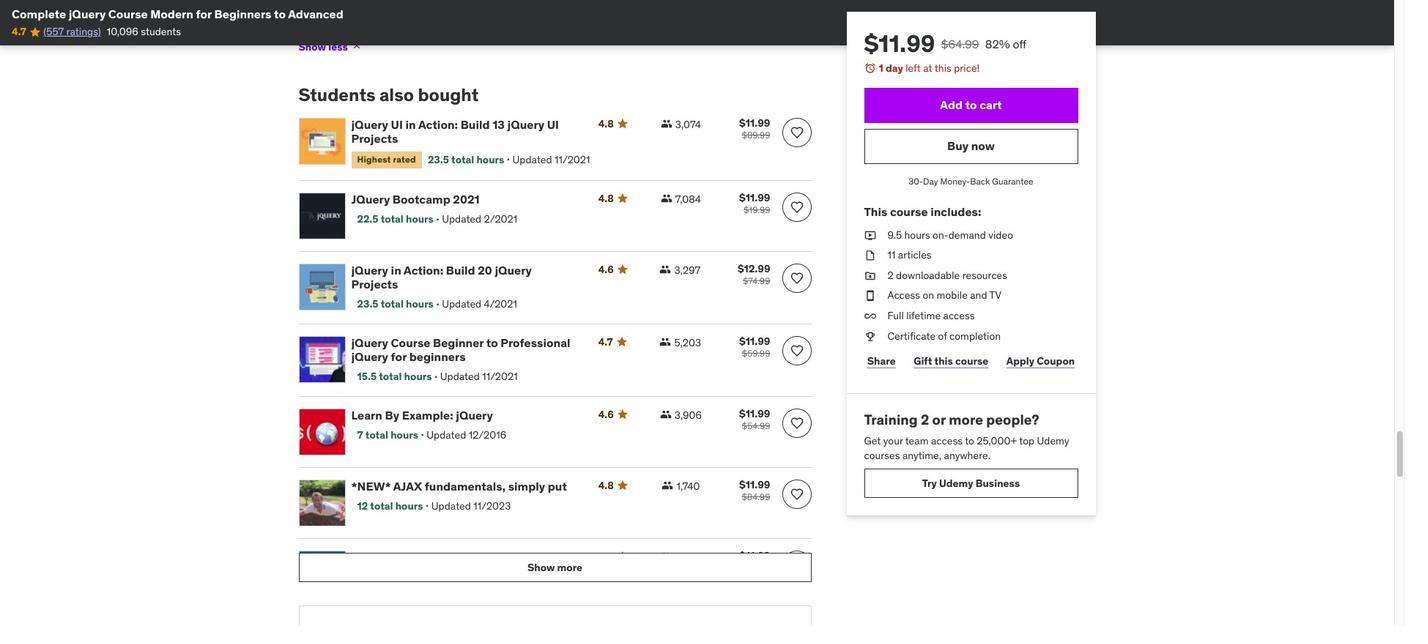 Task type: describe. For each thing, give the bounding box(es) containing it.
$11.99 for $11.99 $19.99
[[739, 191, 770, 204]]

in inside anyone wanting to develop professional dynamic websites web developers and programmers wanting to improve their skills in web development
[[620, 18, 629, 31]]

access on mobile and tv
[[888, 289, 1002, 302]]

$11.99 for $11.99
[[739, 549, 770, 562]]

less
[[328, 40, 348, 53]]

action: inside jquery in action: build 20 jquery projects
[[404, 263, 443, 278]]

develop
[[409, 1, 445, 14]]

certificate
[[888, 329, 936, 343]]

2,072
[[675, 551, 702, 564]]

0 horizontal spatial course
[[890, 205, 928, 219]]

downloadable
[[896, 269, 960, 282]]

$64.99
[[941, 37, 979, 51]]

xsmall image for 2,072
[[660, 551, 672, 562]]

for inside jquery course beginner to professional jquery for beginners
[[391, 349, 407, 364]]

0 vertical spatial 2
[[888, 269, 894, 282]]

of
[[938, 329, 947, 343]]

professional
[[448, 1, 504, 14]]

modern
[[150, 7, 193, 21]]

updated up 2/2021
[[513, 153, 552, 166]]

$11.99 for $11.99 $89.99
[[739, 116, 770, 130]]

more inside button
[[557, 561, 583, 574]]

20
[[478, 263, 492, 278]]

updated 11/2023
[[431, 500, 511, 513]]

off
[[1013, 37, 1027, 51]]

highest rated
[[357, 154, 416, 165]]

articles
[[898, 249, 932, 262]]

wishlist image for jquery ui in action: build 13 jquery ui projects
[[790, 125, 804, 140]]

1 horizontal spatial wanting
[[482, 18, 518, 31]]

updated for action:
[[442, 298, 482, 311]]

12 total hours
[[357, 500, 423, 513]]

1 vertical spatial and
[[970, 289, 987, 302]]

7 total hours
[[357, 429, 418, 442]]

bootcamp
[[393, 192, 450, 206]]

23.5 for updated 11/2021
[[428, 153, 449, 166]]

try
[[922, 477, 937, 490]]

more inside training 2 or more people? get your team access to 25,000+ top udemy courses anytime, anywhere.
[[949, 411, 983, 429]]

hours for jquery course beginner to professional jquery for beginners
[[404, 370, 432, 383]]

hours up articles
[[905, 228, 930, 241]]

11
[[888, 249, 896, 262]]

action: inside jquery ui in action: build 13 jquery ui projects
[[418, 117, 458, 132]]

$11.99 for $11.99 $59.99
[[739, 335, 770, 348]]

wishlist image for to
[[790, 343, 804, 358]]

updated for 2021
[[442, 212, 482, 226]]

$84.99
[[742, 491, 770, 502]]

add to cart
[[940, 97, 1002, 112]]

xsmall image for 7,084
[[661, 193, 673, 204]]

4.6 for jquery in action: build 20 jquery projects
[[598, 263, 614, 276]]

apply coupon button
[[1003, 347, 1078, 376]]

training
[[864, 411, 918, 429]]

$11.99 $84.99
[[739, 478, 770, 502]]

0 vertical spatial access
[[943, 309, 975, 322]]

xsmall image for certificate of completion
[[864, 329, 876, 344]]

learning
[[351, 550, 400, 565]]

cart
[[980, 97, 1002, 112]]

also
[[380, 84, 414, 106]]

1 vertical spatial 4.7
[[598, 335, 613, 349]]

82%
[[985, 37, 1010, 51]]

video
[[989, 228, 1013, 241]]

1 wishlist image from the top
[[790, 200, 804, 215]]

now
[[971, 138, 995, 153]]

0 vertical spatial course
[[108, 7, 148, 21]]

course inside jquery course beginner to professional jquery for beginners
[[391, 335, 430, 350]]

$12.99
[[738, 262, 770, 275]]

to left 'advanced'
[[274, 7, 286, 21]]

certificate of completion
[[888, 329, 1001, 343]]

get
[[864, 434, 881, 448]]

team
[[905, 434, 929, 448]]

$11.99 $54.99
[[739, 407, 770, 431]]

professional
[[501, 335, 571, 350]]

add
[[940, 97, 963, 112]]

full
[[888, 309, 904, 322]]

put
[[548, 479, 567, 494]]

updated for example:
[[427, 429, 466, 442]]

ratings)
[[66, 25, 101, 38]]

day
[[923, 176, 938, 187]]

total for course
[[379, 370, 402, 383]]

$11.99 for $11.99 $84.99
[[739, 478, 770, 491]]

total for bootcamp
[[381, 212, 404, 226]]

total for by
[[365, 429, 388, 442]]

*new* ajax fundamentals, simply put link
[[351, 479, 581, 494]]

10,096 students
[[107, 25, 181, 38]]

4.8 for *new* ajax fundamentals, simply put
[[598, 479, 614, 492]]

updated 11/2021 for 15.5 total hours
[[440, 370, 518, 383]]

people?
[[986, 411, 1039, 429]]

$11.99 $64.99 82% off
[[864, 29, 1027, 59]]

projects inside jquery in action: build 20 jquery projects
[[351, 277, 398, 292]]

xsmall image for 11 articles
[[864, 249, 876, 263]]

$54.99
[[742, 420, 770, 431]]

hours for *new* ajax fundamentals, simply put
[[395, 500, 423, 513]]

developers
[[345, 18, 395, 31]]

10,096
[[107, 25, 138, 38]]

1,740
[[677, 480, 700, 493]]

access inside training 2 or more people? get your team access to 25,000+ top udemy courses anytime, anywhere.
[[931, 434, 963, 448]]

to inside button
[[966, 97, 977, 112]]

show more
[[527, 561, 583, 574]]

programmers
[[418, 18, 479, 31]]

by
[[385, 408, 399, 423]]

build inside jquery in action: build 20 jquery projects
[[446, 263, 475, 278]]

apply
[[1007, 354, 1035, 368]]

2 inside training 2 or more people? get your team access to 25,000+ top udemy courses anytime, anywhere.
[[921, 411, 929, 429]]

3,906
[[675, 409, 702, 422]]

wishlist image for build
[[790, 271, 804, 286]]

with
[[525, 550, 550, 565]]

their
[[572, 18, 593, 31]]

updated for beginner
[[440, 370, 480, 383]]

dynamic
[[506, 1, 545, 14]]

jquery
[[351, 192, 390, 206]]

fundamentals,
[[425, 479, 506, 494]]

jquery bootcamp 2021
[[351, 192, 480, 206]]

wishlist image for jquery
[[790, 416, 804, 431]]

to left develop at top left
[[397, 1, 407, 14]]

2/2021
[[484, 212, 517, 226]]

updated 4/2021
[[442, 298, 517, 311]]

xsmall image inside show less button
[[351, 41, 363, 53]]

in inside jquery ui in action: build 13 jquery ui projects
[[406, 117, 416, 132]]

xsmall image for 3,074
[[661, 118, 673, 130]]

jquery in action: build 20 jquery projects
[[351, 263, 532, 292]]

show for show less
[[299, 40, 326, 53]]

price!
[[954, 62, 980, 75]]

23.5 total hours for updated 4/2021
[[357, 298, 434, 311]]

resources
[[963, 269, 1008, 282]]

beginner
[[433, 335, 484, 350]]

*new* ajax fundamentals, simply put
[[351, 479, 567, 494]]

udemy inside training 2 or more people? get your team access to 25,000+ top udemy courses anytime, anywhere.
[[1037, 434, 1069, 448]]

to inside jquery course beginner to professional jquery for beginners
[[486, 335, 498, 350]]

9.5
[[888, 228, 902, 241]]

example:
[[402, 408, 453, 423]]

simply
[[508, 479, 545, 494]]

4.4
[[598, 550, 614, 563]]

courses
[[864, 449, 900, 462]]

buy now button
[[864, 129, 1078, 164]]

$74.99
[[743, 275, 770, 286]]



Task type: vqa. For each thing, say whether or not it's contained in the screenshot.


Task type: locate. For each thing, give the bounding box(es) containing it.
$11.99 down $59.99 at the right of page
[[739, 407, 770, 420]]

hours for jquery in action: build 20 jquery projects
[[406, 298, 434, 311]]

xsmall image for 1,740
[[662, 480, 674, 491]]

access down or
[[931, 434, 963, 448]]

jquery inside learning 200 jquery functions with 800 examples
[[427, 550, 464, 565]]

1 vertical spatial updated 11/2021
[[440, 370, 518, 383]]

1 horizontal spatial 2
[[921, 411, 929, 429]]

this
[[935, 62, 952, 75], [935, 354, 953, 368]]

4.7
[[12, 25, 26, 38], [598, 335, 613, 349]]

$11.99 up day
[[864, 29, 935, 59]]

2 downloadable resources
[[888, 269, 1008, 282]]

0 vertical spatial 11/2021
[[555, 153, 590, 166]]

top
[[1019, 434, 1035, 448]]

1 vertical spatial show
[[527, 561, 555, 574]]

course inside 'gift this course' link
[[955, 354, 989, 368]]

1 4.8 from the top
[[598, 117, 614, 130]]

to right beginner
[[486, 335, 498, 350]]

23.5 total hours down jquery ui in action: build 13 jquery ui projects link
[[428, 153, 504, 166]]

1 vertical spatial for
[[391, 349, 407, 364]]

examples
[[351, 564, 405, 579]]

xsmall image right less
[[351, 41, 363, 53]]

wishlist image right the $74.99
[[790, 271, 804, 286]]

1 horizontal spatial for
[[391, 349, 407, 364]]

to up the anywhere. on the bottom right of the page
[[965, 434, 974, 448]]

15.5
[[357, 370, 377, 383]]

for
[[196, 7, 212, 21], [391, 349, 407, 364]]

hours down bootcamp on the top left
[[406, 212, 434, 226]]

xsmall image left 3,074
[[661, 118, 673, 130]]

1 vertical spatial course
[[955, 354, 989, 368]]

0 horizontal spatial and
[[398, 18, 415, 31]]

in down "22.5 total hours"
[[391, 263, 401, 278]]

complete jquery course modern for beginners to advanced
[[12, 7, 344, 21]]

0 horizontal spatial 23.5
[[357, 298, 378, 311]]

in inside jquery in action: build 20 jquery projects
[[391, 263, 401, 278]]

this right at
[[935, 62, 952, 75]]

1 horizontal spatial 4.7
[[598, 335, 613, 349]]

xsmall image for full lifetime access
[[864, 309, 876, 324]]

wishlist image right $89.99
[[790, 125, 804, 140]]

updated down "example:"
[[427, 429, 466, 442]]

bought
[[418, 84, 479, 106]]

0 horizontal spatial 11/2021
[[482, 370, 518, 383]]

30-day money-back guarantee
[[909, 176, 1034, 187]]

this course includes:
[[864, 205, 981, 219]]

1 vertical spatial this
[[935, 354, 953, 368]]

23.5 total hours down jquery in action: build 20 jquery projects
[[357, 298, 434, 311]]

wishlist image right $19.99
[[790, 200, 804, 215]]

jquery
[[69, 7, 106, 21], [351, 117, 388, 132], [507, 117, 544, 132], [351, 263, 388, 278], [495, 263, 532, 278], [351, 335, 388, 350], [351, 349, 388, 364], [456, 408, 493, 423], [427, 550, 464, 565]]

to left cart
[[966, 97, 977, 112]]

11/2021 for 15.5 total hours
[[482, 370, 518, 383]]

2 4.6 from the top
[[598, 408, 614, 421]]

udemy
[[1037, 434, 1069, 448], [939, 477, 973, 490]]

0 horizontal spatial course
[[108, 7, 148, 21]]

1 horizontal spatial in
[[406, 117, 416, 132]]

30-
[[909, 176, 923, 187]]

xsmall image for 9.5 hours on-demand video
[[864, 228, 876, 243]]

1 horizontal spatial udemy
[[1037, 434, 1069, 448]]

11/2023
[[474, 500, 511, 513]]

build inside jquery ui in action: build 13 jquery ui projects
[[461, 117, 490, 132]]

1 vertical spatial access
[[931, 434, 963, 448]]

0 vertical spatial for
[[196, 7, 212, 21]]

total right the 12 on the left bottom of page
[[370, 500, 393, 513]]

anywhere.
[[944, 449, 991, 462]]

2 4.8 from the top
[[598, 192, 614, 205]]

access down the mobile
[[943, 309, 975, 322]]

advanced
[[288, 7, 344, 21]]

in
[[620, 18, 629, 31], [406, 117, 416, 132], [391, 263, 401, 278]]

1 horizontal spatial and
[[970, 289, 987, 302]]

show left less
[[299, 40, 326, 53]]

3 4.8 from the top
[[598, 479, 614, 492]]

wishlist image right $59.99 at the right of page
[[790, 343, 804, 358]]

ui down also
[[391, 117, 403, 132]]

learning 200 jquery functions with 800 examples link
[[351, 550, 581, 579]]

1 vertical spatial 11/2021
[[482, 370, 518, 383]]

learn by example: jquery link
[[351, 408, 581, 423]]

in down also
[[406, 117, 416, 132]]

hours down the by
[[391, 429, 418, 442]]

total down jquery ui in action: build 13 jquery ui projects link
[[451, 153, 474, 166]]

xsmall image for 3,297
[[660, 264, 671, 275]]

projects down 22.5
[[351, 277, 398, 292]]

and inside anyone wanting to develop professional dynamic websites web developers and programmers wanting to improve their skills in web development
[[398, 18, 415, 31]]

xsmall image up share
[[864, 329, 876, 344]]

xsmall image for access on mobile and tv
[[864, 289, 876, 303]]

wishlist image
[[790, 200, 804, 215], [790, 271, 804, 286], [790, 343, 804, 358], [790, 416, 804, 431]]

23.5 down jquery ui in action: build 13 jquery ui projects
[[428, 153, 449, 166]]

0 vertical spatial more
[[949, 411, 983, 429]]

on
[[923, 289, 934, 302]]

more
[[949, 411, 983, 429], [557, 561, 583, 574]]

build left 13
[[461, 117, 490, 132]]

$11.99
[[864, 29, 935, 59], [739, 116, 770, 130], [739, 191, 770, 204], [739, 335, 770, 348], [739, 407, 770, 420], [739, 478, 770, 491], [739, 549, 770, 562]]

4.8
[[598, 117, 614, 130], [598, 192, 614, 205], [598, 479, 614, 492]]

try udemy business link
[[864, 469, 1078, 498]]

7
[[357, 429, 363, 442]]

0 vertical spatial updated 11/2021
[[513, 153, 590, 166]]

12/2016
[[469, 429, 506, 442]]

0 vertical spatial this
[[935, 62, 952, 75]]

in left web
[[620, 18, 629, 31]]

0 horizontal spatial for
[[196, 7, 212, 21]]

1 horizontal spatial course
[[391, 335, 430, 350]]

wishlist image
[[790, 125, 804, 140], [790, 487, 804, 502]]

total for ajax
[[370, 500, 393, 513]]

2 vertical spatial 4.8
[[598, 479, 614, 492]]

total right 22.5
[[381, 212, 404, 226]]

show inside button
[[299, 40, 326, 53]]

students
[[299, 84, 376, 106]]

gift this course
[[914, 354, 989, 368]]

hours for jquery bootcamp 2021
[[406, 212, 434, 226]]

$11.99 down $89.99
[[739, 191, 770, 204]]

1 horizontal spatial course
[[955, 354, 989, 368]]

full lifetime access
[[888, 309, 975, 322]]

0 vertical spatial and
[[398, 18, 415, 31]]

functions
[[467, 550, 522, 565]]

1 wishlist image from the top
[[790, 125, 804, 140]]

0 vertical spatial 4.7
[[12, 25, 26, 38]]

1 horizontal spatial 23.5
[[428, 153, 449, 166]]

course up 9.5
[[890, 205, 928, 219]]

gift
[[914, 354, 932, 368]]

share button
[[864, 347, 899, 376]]

wishlist image right $54.99
[[790, 416, 804, 431]]

4.8 for jquery ui in action: build 13 jquery ui projects
[[598, 117, 614, 130]]

800
[[552, 550, 574, 565]]

xsmall image for 5,203
[[660, 336, 671, 348]]

0 horizontal spatial more
[[557, 561, 583, 574]]

this right gift
[[935, 354, 953, 368]]

11/2021
[[555, 153, 590, 166], [482, 370, 518, 383]]

build left 20
[[446, 263, 475, 278]]

and left tv
[[970, 289, 987, 302]]

access
[[943, 309, 975, 322], [931, 434, 963, 448]]

0 vertical spatial 23.5
[[428, 153, 449, 166]]

$11.99 for $11.99 $64.99 82% off
[[864, 29, 935, 59]]

updated down jquery bootcamp 2021 link
[[442, 212, 482, 226]]

2 wishlist image from the top
[[790, 271, 804, 286]]

0 vertical spatial 4.8
[[598, 117, 614, 130]]

demand
[[949, 228, 986, 241]]

0 vertical spatial course
[[890, 205, 928, 219]]

1 horizontal spatial show
[[527, 561, 555, 574]]

1 vertical spatial build
[[446, 263, 475, 278]]

updated down the jquery in action: build 20 jquery projects link
[[442, 298, 482, 311]]

total for in
[[381, 298, 404, 311]]

wanting up developers
[[359, 1, 395, 14]]

udemy right the "top"
[[1037, 434, 1069, 448]]

1
[[879, 62, 884, 75]]

2 this from the top
[[935, 354, 953, 368]]

$11.99 for $11.99 $54.99
[[739, 407, 770, 420]]

action:
[[418, 117, 458, 132], [404, 263, 443, 278]]

3 wishlist image from the top
[[790, 343, 804, 358]]

course up 15.5 total hours
[[391, 335, 430, 350]]

learn by example: jquery
[[351, 408, 493, 423]]

xsmall image left 2,072
[[660, 551, 672, 562]]

23.5 up the 15.5
[[357, 298, 378, 311]]

guarantee
[[992, 176, 1034, 187]]

total right 7
[[365, 429, 388, 442]]

1 this from the top
[[935, 62, 952, 75]]

2 ui from the left
[[547, 117, 559, 132]]

improve
[[532, 18, 569, 31]]

1 vertical spatial projects
[[351, 277, 398, 292]]

try udemy business
[[922, 477, 1020, 490]]

0 horizontal spatial wanting
[[359, 1, 395, 14]]

2 wishlist image from the top
[[790, 487, 804, 502]]

0 vertical spatial 23.5 total hours
[[428, 153, 504, 166]]

0 horizontal spatial ui
[[391, 117, 403, 132]]

$59.99
[[742, 348, 770, 359]]

0 vertical spatial projects
[[351, 131, 398, 146]]

learning 200 jquery functions with 800 examples
[[351, 550, 574, 579]]

total down jquery in action: build 20 jquery projects
[[381, 298, 404, 311]]

learn
[[351, 408, 382, 423]]

2 projects from the top
[[351, 277, 398, 292]]

0 vertical spatial in
[[620, 18, 629, 31]]

skills
[[595, 18, 618, 31]]

1 vertical spatial 23.5
[[357, 298, 378, 311]]

1 ui from the left
[[391, 117, 403, 132]]

0 horizontal spatial udemy
[[939, 477, 973, 490]]

build
[[461, 117, 490, 132], [446, 263, 475, 278]]

3,297
[[674, 264, 701, 277]]

wishlist image right $84.99
[[790, 487, 804, 502]]

2021
[[453, 192, 480, 206]]

1 vertical spatial action:
[[404, 263, 443, 278]]

4.7 down complete
[[12, 25, 26, 38]]

anytime,
[[903, 449, 942, 462]]

4.8 for jquery bootcamp 2021
[[598, 192, 614, 205]]

0 vertical spatial wanting
[[359, 1, 395, 14]]

tv
[[990, 289, 1002, 302]]

1 vertical spatial wishlist image
[[790, 487, 804, 502]]

more right or
[[949, 411, 983, 429]]

0 vertical spatial show
[[299, 40, 326, 53]]

updated for fundamentals,
[[431, 500, 471, 513]]

1 vertical spatial 23.5 total hours
[[357, 298, 434, 311]]

2 horizontal spatial in
[[620, 18, 629, 31]]

0 horizontal spatial 2
[[888, 269, 894, 282]]

wanting down professional
[[482, 18, 518, 31]]

total right the 15.5
[[379, 370, 402, 383]]

updated down jquery course beginner to professional jquery for beginners
[[440, 370, 480, 383]]

money-
[[940, 176, 970, 187]]

and down develop at top left
[[398, 18, 415, 31]]

$11.99 down $54.99
[[739, 478, 770, 491]]

jquery ui in action: build 13 jquery ui projects link
[[351, 117, 581, 146]]

23.5 total hours for updated 11/2021
[[428, 153, 504, 166]]

jquery course beginner to professional jquery for beginners link
[[351, 335, 581, 364]]

0 vertical spatial udemy
[[1037, 434, 1069, 448]]

$11.99 right 3,074
[[739, 116, 770, 130]]

1 vertical spatial more
[[557, 561, 583, 574]]

at
[[923, 62, 932, 75]]

and
[[398, 18, 415, 31], [970, 289, 987, 302]]

$11.99 down the $74.99
[[739, 335, 770, 348]]

xsmall image for 2 downloadable resources
[[864, 269, 876, 283]]

0 vertical spatial 4.6
[[598, 263, 614, 276]]

0 horizontal spatial show
[[299, 40, 326, 53]]

1 vertical spatial course
[[391, 335, 430, 350]]

projects up highest
[[351, 131, 398, 146]]

15.5 total hours
[[357, 370, 432, 383]]

23.5 for updated 4/2021
[[357, 298, 378, 311]]

web
[[322, 18, 343, 31]]

show
[[299, 40, 326, 53], [527, 561, 555, 574]]

2 vertical spatial in
[[391, 263, 401, 278]]

1 4.6 from the top
[[598, 263, 614, 276]]

course
[[890, 205, 928, 219], [955, 354, 989, 368]]

hours down 13
[[477, 153, 504, 166]]

course
[[108, 7, 148, 21], [391, 335, 430, 350]]

alarm image
[[864, 62, 876, 74]]

this
[[864, 205, 888, 219]]

0 vertical spatial action:
[[418, 117, 458, 132]]

xsmall image left 1,740
[[662, 480, 674, 491]]

$19.99
[[744, 204, 770, 215]]

web
[[631, 18, 650, 31]]

2 left or
[[921, 411, 929, 429]]

1 vertical spatial 4.8
[[598, 192, 614, 205]]

$12.99 $74.99
[[738, 262, 770, 286]]

hours down beginners
[[404, 370, 432, 383]]

or
[[932, 411, 946, 429]]

1 projects from the top
[[351, 131, 398, 146]]

0 vertical spatial wishlist image
[[790, 125, 804, 140]]

2 down 11
[[888, 269, 894, 282]]

$11.99 down $84.99
[[739, 549, 770, 562]]

xsmall image left 3,906
[[660, 409, 672, 420]]

ui right 13
[[547, 117, 559, 132]]

0 vertical spatial build
[[461, 117, 490, 132]]

show inside button
[[527, 561, 555, 574]]

4.6 for learn by example: jquery
[[598, 408, 614, 421]]

200
[[403, 550, 425, 565]]

projects inside jquery ui in action: build 13 jquery ui projects
[[351, 131, 398, 146]]

0 horizontal spatial in
[[391, 263, 401, 278]]

1 horizontal spatial more
[[949, 411, 983, 429]]

gift this course link
[[911, 347, 992, 376]]

xsmall image
[[351, 41, 363, 53], [661, 118, 673, 130], [660, 264, 671, 275], [864, 329, 876, 344], [660, 336, 671, 348], [660, 409, 672, 420], [662, 480, 674, 491], [660, 551, 672, 562]]

1 vertical spatial wanting
[[482, 18, 518, 31]]

1 vertical spatial 4.6
[[598, 408, 614, 421]]

for up 15.5 total hours
[[391, 349, 407, 364]]

1 vertical spatial in
[[406, 117, 416, 132]]

show for show more
[[527, 561, 555, 574]]

xsmall image
[[661, 193, 673, 204], [864, 228, 876, 243], [864, 249, 876, 263], [864, 269, 876, 283], [864, 289, 876, 303], [864, 309, 876, 324]]

action: down bought
[[418, 117, 458, 132]]

updated 11/2021 for 23.5 total hours
[[513, 153, 590, 166]]

xsmall image for 3,906
[[660, 409, 672, 420]]

updated down *new* ajax fundamentals, simply put
[[431, 500, 471, 513]]

0 horizontal spatial 4.7
[[12, 25, 26, 38]]

more right with
[[557, 561, 583, 574]]

4 wishlist image from the top
[[790, 416, 804, 431]]

1 vertical spatial udemy
[[939, 477, 973, 490]]

show less
[[299, 40, 348, 53]]

*new*
[[351, 479, 391, 494]]

to inside training 2 or more people? get your team access to 25,000+ top udemy courses anytime, anywhere.
[[965, 434, 974, 448]]

add to cart button
[[864, 88, 1078, 123]]

for right "modern"
[[196, 7, 212, 21]]

action: down "22.5 total hours"
[[404, 263, 443, 278]]

wishlist image for *new* ajax fundamentals, simply put
[[790, 487, 804, 502]]

xsmall image left 5,203 at the bottom left of page
[[660, 336, 671, 348]]

1 horizontal spatial 11/2021
[[555, 153, 590, 166]]

mobile
[[937, 289, 968, 302]]

11/2021 for 23.5 total hours
[[555, 153, 590, 166]]

hours down jquery in action: build 20 jquery projects
[[406, 298, 434, 311]]

xsmall image left 3,297 on the left of the page
[[660, 264, 671, 275]]

22.5 total hours
[[357, 212, 434, 226]]

show right functions
[[527, 561, 555, 574]]

your
[[883, 434, 903, 448]]

4.7 right professional
[[598, 335, 613, 349]]

1 horizontal spatial ui
[[547, 117, 559, 132]]

hours down ajax
[[395, 500, 423, 513]]

udemy right try
[[939, 477, 973, 490]]

day
[[886, 62, 903, 75]]

course up 10,096
[[108, 7, 148, 21]]

anyone
[[322, 1, 356, 14]]

1 vertical spatial 2
[[921, 411, 929, 429]]

hours for learn by example: jquery
[[391, 429, 418, 442]]

to down dynamic
[[521, 18, 530, 31]]

2
[[888, 269, 894, 282], [921, 411, 929, 429]]

course down the completion
[[955, 354, 989, 368]]



